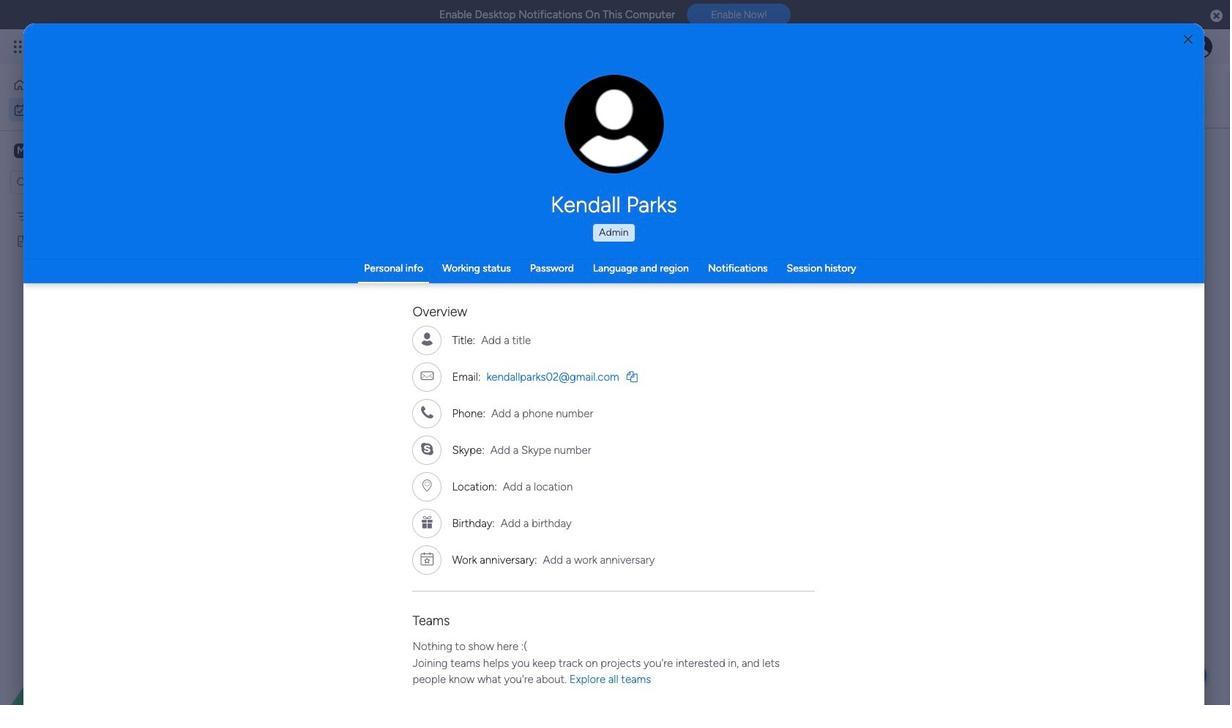 Task type: describe. For each thing, give the bounding box(es) containing it.
lottie animation element
[[0, 557, 187, 705]]

lottie animation image
[[0, 557, 187, 705]]

2 vertical spatial option
[[0, 203, 187, 205]]

1 vertical spatial option
[[9, 98, 178, 122]]

Filter dashboard by text search field
[[278, 145, 416, 168]]

welcome to my work feature image image
[[620, 283, 805, 373]]

0 vertical spatial option
[[9, 73, 178, 97]]

workspace selection element
[[14, 142, 122, 161]]

dapulse close image
[[1211, 9, 1223, 23]]



Task type: locate. For each thing, give the bounding box(es) containing it.
kendall parks image
[[1190, 35, 1213, 59]]

close image
[[1184, 34, 1193, 45]]

copied! image
[[627, 371, 638, 382]]

list box
[[0, 200, 187, 451]]

private board image
[[15, 234, 29, 248]]

Search in workspace field
[[31, 174, 122, 191]]

option
[[9, 73, 178, 97], [9, 98, 178, 122], [0, 203, 187, 205]]

1 image
[[1014, 30, 1027, 47]]

workspace image
[[14, 143, 29, 159]]

select product image
[[13, 40, 28, 54]]



Task type: vqa. For each thing, say whether or not it's contained in the screenshot.
Workspace image at the top left of page
yes



